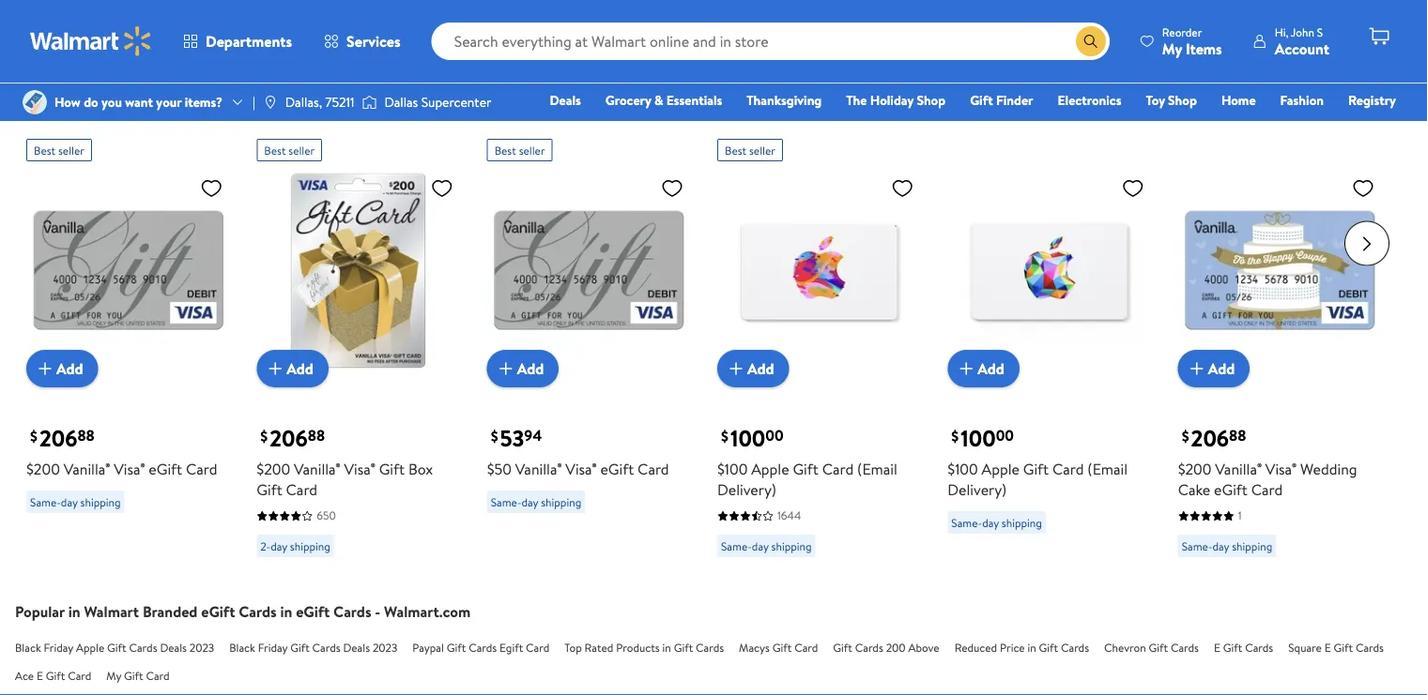 Task type: vqa. For each thing, say whether or not it's contained in the screenshot.
first VANILLA®
yes



Task type: locate. For each thing, give the bounding box(es) containing it.
popular in walmart branded egift cards in egift cards - walmart.com
[[15, 602, 471, 622]]

visa® inside '$200 vanilla® visa® gift box gift card'
[[344, 459, 376, 480]]

friday up ace e gift card
[[44, 640, 73, 656]]

3 88 from the left
[[1230, 425, 1247, 446]]

1644
[[778, 508, 801, 524]]

add button for $100 apple gift card (email delivery)
[[718, 350, 790, 388]]

1 add to cart image from the left
[[34, 358, 56, 380]]

best seller for $200 vanilla® visa® gift box gift card
[[264, 142, 315, 158]]

1 horizontal spatial 88
[[308, 425, 325, 446]]

add to cart image
[[495, 358, 517, 380], [1186, 358, 1208, 380]]

1 horizontal spatial 100
[[961, 422, 996, 454]]

Search search field
[[432, 23, 1110, 60]]

1 $ 206 88 from the left
[[30, 422, 95, 454]]

2 $ 100 00 from the left
[[952, 422, 1014, 454]]

my down black friday apple gift cards deals 2023
[[106, 668, 121, 684]]

88 up $200 vanilla® visa® wedding cake egift card
[[1230, 425, 1247, 446]]

1 horizontal spatial shop
[[1169, 91, 1197, 109]]

$200 for $200 vanilla® visa® gift box gift card
[[257, 459, 290, 480]]

2 2023 from the left
[[373, 640, 398, 656]]

1 best from the left
[[34, 142, 56, 158]]

1 product group from the left
[[26, 131, 230, 565]]

seller for $100 apple gift card (email delivery)
[[750, 142, 776, 158]]

2 00 from the left
[[996, 425, 1014, 446]]

0 horizontal spatial $100
[[718, 459, 748, 480]]

2 $ 206 88 from the left
[[260, 422, 325, 454]]

$
[[30, 426, 38, 447], [260, 426, 268, 447], [491, 426, 498, 447], [721, 426, 729, 447], [952, 426, 959, 447], [1182, 426, 1190, 447]]

2 (email from the left
[[1088, 459, 1128, 480]]

toy
[[1146, 91, 1165, 109]]

0 vertical spatial sponsored
[[1234, 61, 1285, 77]]

cards
[[239, 602, 277, 622], [334, 602, 371, 622], [129, 640, 157, 656], [312, 640, 341, 656], [469, 640, 497, 656], [696, 640, 724, 656], [855, 640, 884, 656], [1061, 640, 1090, 656], [1171, 640, 1199, 656], [1246, 640, 1274, 656], [1356, 640, 1384, 656]]

3 $ 206 88 from the left
[[1182, 422, 1247, 454]]

visa® inside $200 vanilla® visa® wedding cake egift card
[[1266, 459, 1297, 480]]

1 100 from the left
[[731, 422, 766, 454]]

0 horizontal spatial (email
[[858, 459, 898, 480]]

1 horizontal spatial $200
[[257, 459, 290, 480]]

home link
[[1213, 90, 1265, 110]]

deals down "branded" at left
[[160, 640, 187, 656]]

seller down dallas,
[[289, 142, 315, 158]]

ace
[[15, 668, 34, 684]]

shop right 'toy'
[[1169, 91, 1197, 109]]

1 horizontal spatial 00
[[996, 425, 1014, 446]]

my
[[1163, 38, 1183, 59], [106, 668, 121, 684]]

1 add from the left
[[56, 358, 83, 379]]

add to favorites list, $50 vanilla® visa® egift card image
[[661, 176, 684, 199]]

2 $200 from the left
[[257, 459, 290, 480]]

1 horizontal spatial delivery)
[[948, 480, 1007, 500]]

4 product group from the left
[[718, 131, 922, 565]]

 image left the how
[[23, 90, 47, 115]]

best for $200 vanilla® visa® egift card
[[34, 142, 56, 158]]

88 up '$200 vanilla® visa® gift box gift card'
[[308, 425, 325, 446]]

want
[[125, 93, 153, 111]]

0 horizontal spatial $100 apple gift card (email delivery) image
[[718, 168, 922, 373]]

2 friday from the left
[[258, 640, 288, 656]]

fashion link
[[1272, 90, 1333, 110]]

0 horizontal spatial delivery)
[[718, 480, 777, 500]]

4 vanilla® from the left
[[1216, 459, 1262, 480]]

sponsored up walmart+
[[1354, 100, 1405, 116]]

1 horizontal spatial $100 apple gift card (email delivery) image
[[948, 168, 1152, 373]]

1 visa® from the left
[[114, 459, 145, 480]]

75211
[[325, 93, 355, 111]]

1 add to cart image from the left
[[495, 358, 517, 380]]

$200 inside $200 vanilla® visa® wedding cake egift card
[[1178, 459, 1212, 480]]

e
[[1214, 640, 1221, 656], [1325, 640, 1332, 656], [37, 668, 43, 684]]

$ for $200 vanilla® visa® egift card
[[30, 426, 38, 447]]

$200 vanilla® visa® gift box gift card image
[[257, 168, 461, 373]]

0 horizontal spatial sponsored
[[1234, 61, 1285, 77]]

black down popular in walmart branded egift cards in egift cards - walmart.com
[[229, 640, 255, 656]]

macys gift card link
[[739, 640, 818, 656]]

$ 206 88 up $200 vanilla® visa® egift card
[[30, 422, 95, 454]]

3 product group from the left
[[487, 131, 691, 565]]

6 $ from the left
[[1182, 426, 1190, 447]]

2023 down -
[[373, 640, 398, 656]]

1 horizontal spatial $100
[[948, 459, 978, 480]]

product group containing 53
[[487, 131, 691, 565]]

the
[[847, 91, 867, 109]]

0 horizontal spatial  image
[[23, 90, 47, 115]]

1 2023 from the left
[[190, 640, 214, 656]]

0 horizontal spatial apple
[[76, 640, 104, 656]]

black for black friday gift cards deals 2023
[[229, 640, 255, 656]]

search icon image
[[1084, 34, 1099, 49]]

&
[[655, 91, 664, 109]]

cards left chevron
[[1061, 640, 1090, 656]]

3 $ from the left
[[491, 426, 498, 447]]

1 horizontal spatial 2023
[[373, 640, 398, 656]]

e for square e gift cards
[[1325, 640, 1332, 656]]

1 $100 apple gift card (email delivery) image from the left
[[718, 168, 922, 373]]

deals left grocery
[[550, 91, 581, 109]]

1 vertical spatial sponsored
[[1354, 100, 1405, 116]]

2 horizontal spatial apple
[[982, 459, 1020, 480]]

how do you want your items?
[[54, 93, 223, 111]]

$ 100 00
[[721, 422, 784, 454], [952, 422, 1014, 454]]

3 206 from the left
[[1192, 422, 1230, 454]]

1 friday from the left
[[44, 640, 73, 656]]

best seller down the how
[[34, 142, 84, 158]]

black up ace
[[15, 640, 41, 656]]

2 206 from the left
[[270, 422, 308, 454]]

best seller down deals "link"
[[495, 142, 545, 158]]

dallas
[[385, 93, 418, 111]]

3 vanilla® from the left
[[515, 459, 562, 480]]

add for $50 vanilla® visa® egift card
[[517, 358, 544, 379]]

4 best from the left
[[725, 142, 747, 158]]

1 horizontal spatial apple
[[752, 459, 790, 480]]

electronics link
[[1050, 90, 1130, 110]]

gift
[[970, 91, 993, 109], [379, 459, 405, 480], [793, 459, 819, 480], [1024, 459, 1049, 480], [257, 480, 282, 500], [107, 640, 126, 656], [290, 640, 310, 656], [447, 640, 466, 656], [674, 640, 693, 656], [773, 640, 792, 656], [833, 640, 853, 656], [1039, 640, 1059, 656], [1149, 640, 1169, 656], [1224, 640, 1243, 656], [1334, 640, 1354, 656], [46, 668, 65, 684], [124, 668, 143, 684]]

1 you from the left
[[100, 92, 129, 119]]

e right ace
[[37, 668, 43, 684]]

1 vanilla® from the left
[[64, 459, 110, 480]]

vanilla® inside $200 vanilla® visa® wedding cake egift card
[[1216, 459, 1262, 480]]

grocery & essentials
[[606, 91, 723, 109]]

88 up $200 vanilla® visa® egift card
[[77, 425, 95, 446]]

same-
[[30, 494, 61, 510], [491, 494, 522, 510], [952, 515, 983, 531], [721, 538, 752, 554], [1182, 538, 1213, 554]]

2 visa® from the left
[[344, 459, 376, 480]]

add to favorites list, $100 apple gift card (email delivery) image
[[892, 176, 914, 199]]

1 horizontal spatial  image
[[263, 95, 278, 110]]

dallas, 75211
[[285, 93, 355, 111]]

3 add from the left
[[517, 358, 544, 379]]

3 best from the left
[[495, 142, 516, 158]]

e right chevron gift cards link
[[1214, 640, 1221, 656]]

cards left square
[[1246, 640, 1274, 656]]

$100
[[718, 459, 748, 480], [948, 459, 978, 480]]

1 $ from the left
[[30, 426, 38, 447]]

walmart image
[[30, 26, 152, 56]]

1 88 from the left
[[77, 425, 95, 446]]

Walmart Site-Wide search field
[[432, 23, 1110, 60]]

1 (email from the left
[[858, 459, 898, 480]]

2 add button from the left
[[257, 350, 329, 388]]

$ 206 88 up '$200 vanilla® visa® gift box gift card'
[[260, 422, 325, 454]]

$ for $100 apple gift card (email delivery)
[[721, 426, 729, 447]]

egift
[[149, 459, 182, 480], [601, 459, 634, 480], [1215, 480, 1248, 500], [201, 602, 235, 622], [296, 602, 330, 622]]

card inside $200 vanilla® visa® wedding cake egift card
[[1252, 480, 1283, 500]]

3 visa® from the left
[[566, 459, 597, 480]]

206 for $200 vanilla® visa® egift card
[[39, 422, 77, 454]]

206 for $200 vanilla® visa® gift box gift card
[[270, 422, 308, 454]]

206 up $200 vanilla® visa® egift card
[[39, 422, 77, 454]]

3 $200 from the left
[[1178, 459, 1212, 480]]

4 best seller from the left
[[725, 142, 776, 158]]

$ 206 88 up cake
[[1182, 422, 1247, 454]]

delivery)
[[718, 480, 777, 500], [948, 480, 1007, 500]]

box
[[408, 459, 433, 480]]

0 horizontal spatial $ 206 88
[[30, 422, 95, 454]]

chevron gift cards link
[[1105, 640, 1199, 656]]

0 horizontal spatial add to cart image
[[495, 358, 517, 380]]

2 $100 apple gift card (email delivery) image from the left
[[948, 168, 1152, 373]]

seller down the how
[[58, 142, 84, 158]]

egift inside $200 vanilla® visa® wedding cake egift card
[[1215, 480, 1248, 500]]

gift cards 200 above link
[[833, 640, 940, 656]]

$200 for $200 vanilla® visa® egift card
[[26, 459, 60, 480]]

206 up '$200 vanilla® visa® gift box gift card'
[[270, 422, 308, 454]]

in
[[68, 602, 80, 622], [280, 602, 292, 622], [663, 640, 671, 656], [1028, 640, 1037, 656]]

2 seller from the left
[[289, 142, 315, 158]]

2 88 from the left
[[308, 425, 325, 446]]

2 horizontal spatial $200
[[1178, 459, 1212, 480]]

seller down deals "link"
[[519, 142, 545, 158]]

0 horizontal spatial 00
[[766, 425, 784, 446]]

0 horizontal spatial 88
[[77, 425, 95, 446]]

0 horizontal spatial 2023
[[190, 640, 214, 656]]

sponsored up home
[[1234, 61, 1285, 77]]

2 vanilla® from the left
[[294, 459, 341, 480]]

in right popular
[[68, 602, 80, 622]]

2 best from the left
[[264, 142, 286, 158]]

macys
[[739, 640, 770, 656]]

2 horizontal spatial e
[[1325, 640, 1332, 656]]

products down walmart image
[[23, 92, 96, 119]]

walmart+
[[1341, 117, 1397, 136]]

add to cart image for $100 apple gift card (email delivery)
[[725, 358, 748, 380]]

my left items at the right of the page
[[1163, 38, 1183, 59]]

product group
[[26, 131, 230, 565], [257, 131, 461, 565], [487, 131, 691, 565], [718, 131, 922, 565], [948, 131, 1152, 565], [1178, 131, 1383, 565]]

may
[[134, 92, 167, 119]]

add to cart image for $200 vanilla® visa® wedding cake egift card image at the right of page
[[1186, 358, 1208, 380]]

206 up cake
[[1192, 422, 1230, 454]]

black
[[15, 640, 41, 656], [229, 640, 255, 656]]

$200 inside '$200 vanilla® visa® gift box gift card'
[[257, 459, 290, 480]]

2 horizontal spatial $ 206 88
[[1182, 422, 1247, 454]]

3 add to cart image from the left
[[725, 358, 748, 380]]

1 horizontal spatial e
[[1214, 640, 1221, 656]]

cards left egift
[[469, 640, 497, 656]]

2 $ from the left
[[260, 426, 268, 447]]

cards down 2-
[[239, 602, 277, 622]]

grocery & essentials link
[[597, 90, 731, 110]]

0 horizontal spatial black
[[15, 640, 41, 656]]

best seller for $200 vanilla® visa® egift card
[[34, 142, 84, 158]]

cards right square
[[1356, 640, 1384, 656]]

 image
[[362, 93, 377, 112]]

rated
[[585, 640, 614, 656]]

e right square
[[1325, 640, 1332, 656]]

6 add button from the left
[[1178, 350, 1250, 388]]

add to favorites list, $200 vanilla® visa® egift card image
[[200, 176, 223, 199]]

cart contains 0 items total amount $0.00 image
[[1369, 25, 1391, 48]]

 image
[[23, 90, 47, 115], [263, 95, 278, 110]]

4 add button from the left
[[718, 350, 790, 388]]

2 add to cart image from the left
[[1186, 358, 1208, 380]]

add to favorites list, $200 vanilla® visa® gift box gift card image
[[431, 176, 453, 199]]

add for $100 apple gift card (email delivery)
[[748, 358, 774, 379]]

walmart+ link
[[1332, 116, 1405, 137]]

products
[[23, 92, 96, 119], [616, 640, 660, 656]]

my inside "reorder my items"
[[1163, 38, 1183, 59]]

add to favorites list, $200 vanilla® visa® wedding cake egift card image
[[1353, 176, 1375, 199]]

you
[[100, 92, 129, 119], [101, 93, 122, 111]]

best seller down 'thanksgiving'
[[725, 142, 776, 158]]

1 horizontal spatial add to cart image
[[1186, 358, 1208, 380]]

6 add from the left
[[1208, 358, 1235, 379]]

1 horizontal spatial $100 apple gift card (email delivery)
[[948, 459, 1128, 500]]

4 add from the left
[[748, 358, 774, 379]]

shop right holiday
[[917, 91, 946, 109]]

4 seller from the left
[[750, 142, 776, 158]]

1 vertical spatial my
[[106, 668, 121, 684]]

my gift card
[[106, 668, 170, 684]]

0 horizontal spatial 100
[[731, 422, 766, 454]]

1 206 from the left
[[39, 422, 77, 454]]

visa® for $50 vanilla® visa® egift card
[[566, 459, 597, 480]]

0 horizontal spatial $100 apple gift card (email delivery)
[[718, 459, 898, 500]]

3 add button from the left
[[487, 350, 559, 388]]

4 $ from the left
[[721, 426, 729, 447]]

sponsored
[[1234, 61, 1285, 77], [1354, 100, 1405, 116]]

the holiday shop link
[[838, 90, 954, 110]]

1 horizontal spatial black
[[229, 640, 255, 656]]

 image right |
[[263, 95, 278, 110]]

services
[[347, 31, 401, 52]]

cards left 'macys'
[[696, 640, 724, 656]]

1 $100 from the left
[[718, 459, 748, 480]]

vanilla® inside '$200 vanilla® visa® gift box gift card'
[[294, 459, 341, 480]]

black friday gift cards deals 2023 link
[[229, 640, 398, 656]]

$200
[[26, 459, 60, 480], [257, 459, 290, 480], [1178, 459, 1212, 480]]

best
[[34, 142, 56, 158], [264, 142, 286, 158], [495, 142, 516, 158], [725, 142, 747, 158]]

2 best seller from the left
[[264, 142, 315, 158]]

2 add from the left
[[287, 358, 314, 379]]

1 horizontal spatial products
[[616, 640, 660, 656]]

$ inside $ 53 94
[[491, 426, 498, 447]]

0 horizontal spatial shop
[[917, 91, 946, 109]]

seller down 'thanksgiving'
[[750, 142, 776, 158]]

100
[[731, 422, 766, 454], [961, 422, 996, 454]]

0 horizontal spatial $ 100 00
[[721, 422, 784, 454]]

visa®
[[114, 459, 145, 480], [344, 459, 376, 480], [566, 459, 597, 480], [1266, 459, 1297, 480]]

wedding
[[1301, 459, 1358, 480]]

1 seller from the left
[[58, 142, 84, 158]]

0 horizontal spatial products
[[23, 92, 96, 119]]

toy shop
[[1146, 91, 1197, 109]]

0 horizontal spatial 206
[[39, 422, 77, 454]]

friday down popular in walmart branded egift cards in egift cards - walmart.com
[[258, 640, 288, 656]]

1 best seller from the left
[[34, 142, 84, 158]]

1 $200 from the left
[[26, 459, 60, 480]]

one
[[1253, 117, 1281, 136]]

(email
[[858, 459, 898, 480], [1088, 459, 1128, 480]]

2 black from the left
[[229, 640, 255, 656]]

best seller down dallas,
[[264, 142, 315, 158]]

products you may also like
[[23, 92, 237, 119]]

add to cart image
[[34, 358, 56, 380], [264, 358, 287, 380], [725, 358, 748, 380], [956, 358, 978, 380]]

1 add button from the left
[[26, 350, 98, 388]]

1 horizontal spatial $ 100 00
[[952, 422, 1014, 454]]

best for $200 vanilla® visa® gift box gift card
[[264, 142, 286, 158]]

gift finder
[[970, 91, 1034, 109]]

friday for gift
[[258, 640, 288, 656]]

1 horizontal spatial my
[[1163, 38, 1183, 59]]

3 best seller from the left
[[495, 142, 545, 158]]

add button
[[26, 350, 98, 388], [257, 350, 329, 388], [487, 350, 559, 388], [718, 350, 790, 388], [948, 350, 1020, 388], [1178, 350, 1250, 388]]

seller for $200 vanilla® visa® gift box gift card
[[289, 142, 315, 158]]

s
[[1318, 24, 1324, 40]]

$100 apple gift card (email delivery) image
[[718, 168, 922, 373], [948, 168, 1152, 373]]

1 horizontal spatial (email
[[1088, 459, 1128, 480]]

2 horizontal spatial 206
[[1192, 422, 1230, 454]]

gift inside 'gift finder' link
[[970, 91, 993, 109]]

3 seller from the left
[[519, 142, 545, 158]]

2023 down "branded" at left
[[190, 640, 214, 656]]

shipping
[[80, 494, 121, 510], [541, 494, 582, 510], [1002, 515, 1042, 531], [290, 538, 330, 554], [772, 538, 812, 554], [1232, 538, 1273, 554]]

0 horizontal spatial $200
[[26, 459, 60, 480]]

1 $100 apple gift card (email delivery) from the left
[[718, 459, 898, 500]]

john
[[1291, 24, 1315, 40]]

vanilla® for $200 vanilla® visa® egift card
[[64, 459, 110, 480]]

2 horizontal spatial 88
[[1230, 425, 1247, 446]]

2 $100 from the left
[[948, 459, 978, 480]]

products right rated
[[616, 640, 660, 656]]

0 horizontal spatial e
[[37, 668, 43, 684]]

vanilla® for $200 vanilla® visa® wedding cake egift card
[[1216, 459, 1262, 480]]

$ 206 88 for $200 vanilla® visa® gift box gift card
[[260, 422, 325, 454]]

2 add to cart image from the left
[[264, 358, 287, 380]]

$100 apple gift card (email delivery)
[[718, 459, 898, 500], [948, 459, 1128, 500]]

1 horizontal spatial 206
[[270, 422, 308, 454]]

ace e gift card
[[15, 668, 91, 684]]

vanilla® for $50 vanilla® visa® egift card
[[515, 459, 562, 480]]

1 black from the left
[[15, 640, 41, 656]]

0 horizontal spatial friday
[[44, 640, 73, 656]]

1 vertical spatial products
[[616, 640, 660, 656]]

paypal gift cards egift card link
[[413, 640, 550, 656]]

deals left paypal
[[343, 640, 370, 656]]

add button for $200 vanilla® visa® gift box gift card
[[257, 350, 329, 388]]

1 horizontal spatial friday
[[258, 640, 288, 656]]

2 horizontal spatial deals
[[550, 91, 581, 109]]

4 visa® from the left
[[1266, 459, 1297, 480]]

add to favorites list, $100 apple gift card (email delivery) image
[[1122, 176, 1145, 199]]

1 $ 100 00 from the left
[[721, 422, 784, 454]]

1 horizontal spatial $ 206 88
[[260, 422, 325, 454]]

5 $ from the left
[[952, 426, 959, 447]]

0 horizontal spatial my
[[106, 668, 121, 684]]

0 vertical spatial my
[[1163, 38, 1183, 59]]



Task type: describe. For each thing, give the bounding box(es) containing it.
best seller for $100 apple gift card (email delivery)
[[725, 142, 776, 158]]

53
[[500, 422, 524, 454]]

paypal gift cards egift card
[[413, 640, 550, 656]]

ace e gift card link
[[15, 668, 91, 684]]

deals inside "link"
[[550, 91, 581, 109]]

same-day shipping for product group containing 53
[[491, 494, 582, 510]]

departments button
[[167, 19, 308, 64]]

best seller for $50 vanilla® visa® egift card
[[495, 142, 545, 158]]

my gift card link
[[106, 668, 170, 684]]

add button for $50 vanilla® visa® egift card
[[487, 350, 559, 388]]

hi, john s account
[[1275, 24, 1330, 59]]

$50
[[487, 459, 512, 480]]

0 horizontal spatial deals
[[160, 640, 187, 656]]

$100 apple gift card (email delivery) image for second add button from the right
[[948, 168, 1152, 373]]

walmart.com
[[384, 602, 471, 622]]

branded
[[143, 602, 198, 622]]

$ for $50 vanilla® visa® egift card
[[491, 426, 498, 447]]

seller for $50 vanilla® visa® egift card
[[519, 142, 545, 158]]

1 shop from the left
[[917, 91, 946, 109]]

one debit link
[[1244, 116, 1325, 137]]

like
[[208, 92, 237, 119]]

same- for 1st product group from left
[[30, 494, 61, 510]]

$200 for $200 vanilla® visa® wedding cake egift card
[[1178, 459, 1212, 480]]

reorder my items
[[1163, 24, 1223, 59]]

vanilla® for $200 vanilla® visa® gift box gift card
[[294, 459, 341, 480]]

square e gift cards link
[[1289, 640, 1384, 656]]

same- for product group containing 53
[[491, 494, 522, 510]]

 image for how do you want your items?
[[23, 90, 47, 115]]

departments
[[206, 31, 292, 52]]

add to cart image for $200 vanilla® visa® gift box gift card
[[264, 358, 287, 380]]

$200 vanilla® visa® egift card image
[[26, 168, 230, 373]]

best for $50 vanilla® visa® egift card
[[495, 142, 516, 158]]

5 product group from the left
[[948, 131, 1152, 565]]

hi,
[[1275, 24, 1289, 40]]

black friday apple gift cards deals 2023
[[15, 640, 214, 656]]

$ 53 94
[[491, 422, 542, 454]]

essentials
[[667, 91, 723, 109]]

88 for $200 vanilla® visa® gift box gift card
[[308, 425, 325, 446]]

electronics
[[1058, 91, 1122, 109]]

e gift cards link
[[1214, 640, 1274, 656]]

|
[[253, 93, 255, 111]]

card inside '$200 vanilla® visa® gift box gift card'
[[286, 480, 318, 500]]

cards left -
[[334, 602, 371, 622]]

dallas,
[[285, 93, 322, 111]]

toy shop link
[[1138, 90, 1206, 110]]

chevron gift cards
[[1105, 640, 1199, 656]]

square
[[1289, 640, 1322, 656]]

in right price
[[1028, 640, 1037, 656]]

add button for $200 vanilla® visa® egift card
[[26, 350, 98, 388]]

1 horizontal spatial deals
[[343, 640, 370, 656]]

in up black friday gift cards deals 2023
[[280, 602, 292, 622]]

chevron
[[1105, 640, 1147, 656]]

walmart
[[84, 602, 139, 622]]

$200 vanilla® visa® gift box gift card
[[257, 459, 433, 500]]

items
[[1186, 38, 1223, 59]]

in right rated
[[663, 640, 671, 656]]

add for $200 vanilla® visa® gift box gift card
[[287, 358, 314, 379]]

 image for dallas, 75211
[[263, 95, 278, 110]]

thanksgiving
[[747, 91, 822, 109]]

1 00 from the left
[[766, 425, 784, 446]]

5 add button from the left
[[948, 350, 1020, 388]]

6 product group from the left
[[1178, 131, 1383, 565]]

same-day shipping for 1st product group from left
[[30, 494, 121, 510]]

5 add from the left
[[978, 358, 1005, 379]]

your
[[156, 93, 182, 111]]

registry
[[1349, 91, 1397, 109]]

0 vertical spatial products
[[23, 92, 96, 119]]

popular
[[15, 602, 65, 622]]

egift
[[500, 640, 523, 656]]

-
[[375, 602, 381, 622]]

macys gift card
[[739, 640, 818, 656]]

how
[[54, 93, 81, 111]]

deals link
[[541, 90, 590, 110]]

650
[[317, 508, 336, 524]]

debit
[[1284, 117, 1316, 136]]

e for ace e gift card
[[37, 668, 43, 684]]

2 $100 apple gift card (email delivery) from the left
[[948, 459, 1128, 500]]

holiday
[[871, 91, 914, 109]]

$50 vanilla® visa® egift card image
[[487, 168, 691, 373]]

200
[[886, 640, 906, 656]]

cards down popular in walmart branded egift cards in egift cards - walmart.com
[[312, 640, 341, 656]]

88 for $200 vanilla® visa® egift card
[[77, 425, 95, 446]]

seller for $200 vanilla® visa® egift card
[[58, 142, 84, 158]]

cards up my gift card link
[[129, 640, 157, 656]]

reduced price in gift cards link
[[955, 640, 1090, 656]]

registry one debit
[[1253, 91, 1397, 136]]

1
[[1239, 508, 1242, 524]]

thanksgiving link
[[739, 90, 831, 110]]

reorder
[[1163, 24, 1203, 40]]

2 delivery) from the left
[[948, 480, 1007, 500]]

cards left 'e gift cards'
[[1171, 640, 1199, 656]]

square e gift cards
[[1289, 640, 1384, 656]]

$200 vanilla® visa® wedding cake egift card image
[[1178, 168, 1383, 373]]

home
[[1222, 91, 1256, 109]]

account
[[1275, 38, 1330, 59]]

gift cards 200 above
[[833, 640, 940, 656]]

$ 206 88 for $200 vanilla® visa® egift card
[[30, 422, 95, 454]]

reduced
[[955, 640, 998, 656]]

2 you from the left
[[101, 93, 122, 111]]

reduced price in gift cards
[[955, 640, 1090, 656]]

e gift cards
[[1214, 640, 1274, 656]]

2 product group from the left
[[257, 131, 461, 565]]

supercenter
[[421, 93, 492, 111]]

above
[[909, 640, 940, 656]]

4 add to cart image from the left
[[956, 358, 978, 380]]

1 delivery) from the left
[[718, 480, 777, 500]]

registry link
[[1340, 90, 1405, 110]]

2 100 from the left
[[961, 422, 996, 454]]

also
[[172, 92, 204, 119]]

gift finder link
[[962, 90, 1042, 110]]

same- for sixth product group from left
[[1182, 538, 1213, 554]]

top rated products in gift cards link
[[565, 640, 724, 656]]

1 horizontal spatial sponsored
[[1354, 100, 1405, 116]]

cards left 200
[[855, 640, 884, 656]]

top rated products in gift cards
[[565, 640, 724, 656]]

2 shop from the left
[[1169, 91, 1197, 109]]

$100 apple gift card (email delivery) image for add button for $100 apple gift card (email delivery)
[[718, 168, 922, 373]]

black friday apple gift cards deals 2023 link
[[15, 640, 214, 656]]

$200 vanilla® visa® egift card
[[26, 459, 217, 480]]

next slide for products you may also like list image
[[1345, 221, 1390, 266]]

visa® for $200 vanilla® visa® gift box gift card
[[344, 459, 376, 480]]

top
[[565, 640, 582, 656]]

add to cart image for $200 vanilla® visa® egift card
[[34, 358, 56, 380]]

black for black friday apple gift cards deals 2023
[[15, 640, 41, 656]]

paypal
[[413, 640, 444, 656]]

fashion
[[1281, 91, 1324, 109]]

best for $100 apple gift card (email delivery)
[[725, 142, 747, 158]]

add for $200 vanilla® visa® egift card
[[56, 358, 83, 379]]

same-day shipping for sixth product group from left
[[1182, 538, 1273, 554]]

services button
[[308, 19, 417, 64]]

add to cart image for $50 vanilla® visa® egift card image
[[495, 358, 517, 380]]

cake
[[1178, 480, 1211, 500]]

$ for $200 vanilla® visa® gift box gift card
[[260, 426, 268, 447]]

2-day shipping
[[260, 538, 330, 554]]

price
[[1000, 640, 1025, 656]]

$50 vanilla® visa® egift card
[[487, 459, 669, 480]]

friday for apple
[[44, 640, 73, 656]]

the holiday shop
[[847, 91, 946, 109]]

finder
[[997, 91, 1034, 109]]

visa® for $200 vanilla® visa® wedding cake egift card
[[1266, 459, 1297, 480]]

visa® for $200 vanilla® visa® egift card
[[114, 459, 145, 480]]



